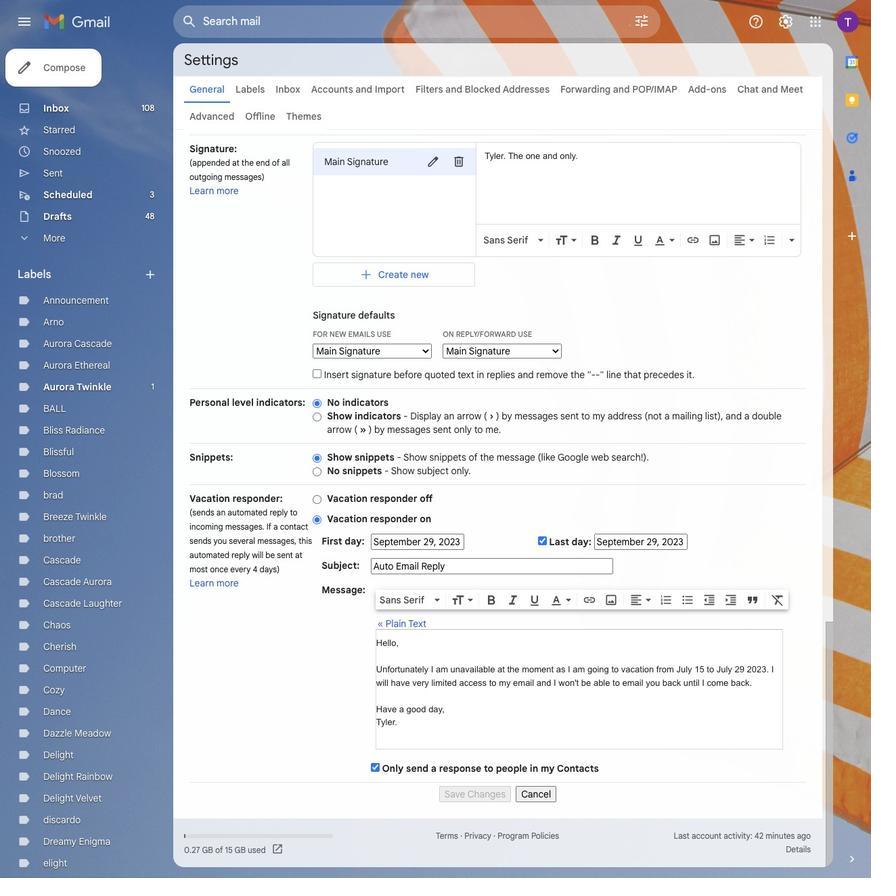 Task type: locate. For each thing, give the bounding box(es) containing it.
0 horizontal spatial messages
[[387, 424, 430, 436]]

(like
[[538, 451, 555, 464]]

1 vertical spatial no
[[327, 465, 340, 477]]

chat
[[737, 83, 759, 95]]

Last day: text field
[[594, 534, 687, 550]]

1 vertical spatial learn more link
[[189, 577, 239, 589]]

at inside unfortunately i am unavailable at the moment as i am going to vacation from july 15 to july 29 2023. i will have very limited access to my email and i won't be able to email you back until i come back.
[[497, 665, 505, 675]]

program
[[498, 831, 529, 841]]

0 horizontal spatial sans serif
[[380, 594, 424, 606]]

breeze
[[43, 511, 73, 523]]

people
[[496, 763, 527, 775]]

0 horizontal spatial am
[[436, 665, 448, 675]]

announcement
[[43, 294, 109, 307]]

can
[[331, 102, 346, 114]]

1 vertical spatial my
[[499, 678, 511, 688]]

cascade down cascade link
[[43, 576, 81, 588]]

serif for italic ‪(⌘i)‬ image at the top of page's bold ‪(⌘b)‬ image
[[507, 234, 528, 246]]

create new button
[[313, 263, 475, 287]]

last inside last account activity: 42 minutes ago details
[[674, 831, 690, 841]]

day:
[[345, 535, 365, 548], [572, 536, 591, 548]]

last left account
[[674, 831, 690, 841]]

sent
[[560, 410, 579, 422], [433, 424, 451, 436], [277, 550, 293, 560]]

navigation containing save changes
[[189, 783, 806, 803]]

and right one
[[543, 151, 557, 161]]

twinkle down ethereal
[[77, 381, 112, 393]]

indent less ‪(⌘[)‬ image
[[702, 593, 716, 607]]

2 am from the left
[[573, 665, 585, 675]]

view
[[349, 102, 368, 114]]

and inside "text box"
[[543, 151, 557, 161]]

last for last day:
[[549, 536, 569, 548]]

labels down more
[[18, 268, 51, 282]]

Vacation responder off radio
[[313, 495, 322, 505]]

1 learn more link from the top
[[189, 185, 239, 197]]

1 more from the top
[[217, 185, 239, 197]]

offline link
[[245, 110, 275, 122]]

0 vertical spatial my
[[592, 410, 605, 422]]

0 horizontal spatial link ‪(⌘k)‬ image
[[583, 593, 596, 607]]

no right no indicators option at the top of page
[[327, 397, 340, 409]]

snippets:
[[189, 451, 233, 464]]

1 horizontal spatial gb
[[235, 845, 246, 855]]

general link
[[189, 83, 225, 95]]

inbox inside labels navigation
[[43, 102, 69, 114]]

responder up the vacation responder on
[[370, 493, 417, 505]]

) inside ) by messages sent to my address (not a mailing list), and a double arrow (
[[496, 410, 499, 422]]

First day: text field
[[371, 534, 464, 550]]

and right "list),"
[[726, 410, 742, 422]]

29
[[735, 665, 744, 675]]

0 vertical spatial last
[[549, 536, 569, 548]]

twinkle right breeze
[[75, 511, 107, 523]]

No indicators radio
[[313, 398, 322, 409]]

footer
[[173, 830, 822, 857]]

1 vertical spatial labels
[[18, 268, 51, 282]]

2 july from the left
[[717, 665, 732, 675]]

1 horizontal spatial by
[[502, 410, 512, 422]]

( left ›
[[484, 410, 487, 422]]

0 vertical spatial inbox link
[[276, 83, 300, 95]]

cozy
[[43, 684, 65, 696]]

sans serif for bold ‪(⌘b)‬ image corresponding to italic ‪(⌘i)‬ icon's sans serif option
[[380, 594, 424, 606]]

1 horizontal spatial )
[[496, 410, 499, 422]]

bulleted list ‪(⌘⇧8)‬ image
[[681, 593, 694, 607]]

you right sends
[[214, 536, 227, 546]]

a right the if
[[273, 522, 278, 532]]

insert image image left numbered list ‪(⌘⇧7)‬ image
[[708, 233, 722, 247]]

1 vertical spatial inbox
[[43, 102, 69, 114]]

0 horizontal spatial insert image image
[[604, 593, 618, 607]]

aurora up ball link
[[43, 381, 74, 393]]

1 delight from the top
[[43, 749, 74, 761]]

only.
[[560, 151, 578, 161], [451, 465, 471, 477]]

dreamy enigma link
[[43, 836, 110, 848]]

link ‪(⌘k)‬ image
[[686, 233, 700, 247], [583, 593, 596, 607]]

i right as
[[568, 665, 570, 675]]

1 horizontal spatial only.
[[560, 151, 578, 161]]

1 learn from the top
[[189, 185, 214, 197]]

link ‪(⌘k)‬ image for underline ‪(⌘u)‬ image
[[583, 593, 596, 607]]

2 no from the top
[[327, 465, 340, 477]]

for
[[313, 330, 327, 339]]

insert image image
[[708, 233, 722, 247], [604, 593, 618, 607]]

of right the 0.27
[[215, 845, 223, 855]]

1 vertical spatial tyler.
[[376, 717, 397, 728]]

1 vertical spatial serif
[[403, 594, 424, 606]]

going
[[587, 665, 609, 675]]

« plain text
[[377, 618, 426, 630]]

dazzle meadow
[[43, 728, 111, 740]]

send
[[406, 763, 429, 775]]

all
[[282, 158, 290, 168]]

1 vertical spatial reply
[[232, 550, 250, 560]]

sans serif option for italic ‪(⌘i)‬ image at the top of page's bold ‪(⌘b)‬ image
[[481, 233, 535, 247]]

details link
[[786, 845, 811, 855]]

more down messages)
[[217, 185, 239, 197]]

email down 'vacation'
[[622, 678, 643, 688]]

delight down the "delight" link
[[43, 771, 74, 783]]

Signature text field
[[485, 150, 795, 217]]

inbox link up starred
[[43, 102, 69, 114]]

my left the address
[[592, 410, 605, 422]]

(
[[484, 410, 487, 422], [354, 424, 357, 436]]

aurora down arno
[[43, 338, 72, 350]]

vacation up (sends on the left bottom of the page
[[189, 493, 230, 505]]

0 horizontal spatial use
[[377, 330, 391, 339]]

formatting options toolbar
[[479, 233, 800, 248], [375, 590, 788, 610]]

0 vertical spatial (
[[484, 410, 487, 422]]

0 vertical spatial twinkle
[[77, 381, 112, 393]]

snippets for show subject only.
[[342, 465, 382, 477]]

show right show indicators "radio"
[[327, 410, 352, 422]]

formatting options toolbar down tyler. the one and only. "text box"
[[479, 233, 800, 248]]

0 vertical spatial )
[[496, 410, 499, 422]]

i
[[431, 665, 433, 675], [568, 665, 570, 675], [771, 665, 774, 675], [554, 678, 556, 688], [702, 678, 704, 688]]

the left moment
[[507, 665, 519, 675]]

of
[[272, 158, 280, 168], [469, 451, 478, 464], [215, 845, 223, 855]]

blissful
[[43, 446, 74, 458]]

labels for labels heading
[[18, 268, 51, 282]]

at inside signature: (appended at the end of all outgoing messages) learn more
[[232, 158, 239, 168]]

0 vertical spatial reply
[[270, 508, 288, 518]]

1 vertical spatial sans
[[380, 594, 401, 606]]

will left have
[[376, 678, 388, 688]]

gb left used at the bottom left of the page
[[235, 845, 246, 855]]

snippets up vacation responder off
[[342, 465, 382, 477]]

to up contact
[[290, 508, 297, 518]]

Subject text field
[[371, 558, 613, 575]]

of for snippets
[[469, 451, 478, 464]]

0 horizontal spatial of
[[215, 845, 223, 855]]

sent down display an arrow ( ›
[[433, 424, 451, 436]]

1 horizontal spatial an
[[444, 410, 454, 422]]

aurora cascade link
[[43, 338, 112, 350]]

sans serif option
[[481, 233, 535, 247], [377, 593, 432, 607]]

0 horizontal spatial an
[[216, 508, 226, 518]]

0 horizontal spatial sans serif option
[[377, 593, 432, 607]]

be left 'able'
[[581, 678, 591, 688]]

0 vertical spatial by
[[502, 410, 512, 422]]

0 vertical spatial delight
[[43, 749, 74, 761]]

learn down most
[[189, 577, 214, 589]]

first day:
[[322, 535, 365, 548]]

that
[[624, 369, 641, 381]]

to right 'able'
[[613, 678, 620, 688]]

learn more link for learn
[[189, 185, 239, 197]]

1 horizontal spatial inbox link
[[276, 83, 300, 95]]

signature defaults
[[313, 309, 395, 321]]

and inside unfortunately i am unavailable at the moment as i am going to vacation from july 15 to july 29 2023. i will have very limited access to my email and i won't be able to email you back until i come back.
[[537, 678, 551, 688]]

0 vertical spatial in
[[477, 369, 484, 381]]

you
[[214, 536, 227, 546], [646, 678, 660, 688]]

1 vertical spatial learn
[[189, 577, 214, 589]]

1 vertical spatial last
[[674, 831, 690, 841]]

1 email from the left
[[513, 678, 534, 688]]

use right reply/forward
[[518, 330, 532, 339]]

0 vertical spatial sans serif
[[483, 234, 528, 246]]

learn down outgoing
[[189, 185, 214, 197]]

radiance
[[65, 424, 105, 437]]

2 horizontal spatial sent
[[560, 410, 579, 422]]

save changes button
[[439, 786, 511, 803]]

0 vertical spatial at
[[232, 158, 239, 168]]

sans serif
[[483, 234, 528, 246], [380, 594, 424, 606]]

of inside footer
[[215, 845, 223, 855]]

2 email from the left
[[622, 678, 643, 688]]

cascade for cascade laughter
[[43, 598, 81, 610]]

main signature
[[324, 156, 388, 168]]

inbox link up themes link
[[276, 83, 300, 95]]

1 horizontal spatial serif
[[507, 234, 528, 246]]

more down once
[[217, 577, 239, 589]]

sent up google
[[560, 410, 579, 422]]

0 vertical spatial will
[[252, 550, 263, 560]]

0 horizontal spatial by
[[374, 424, 385, 436]]

1 use from the left
[[377, 330, 391, 339]]

scheduled
[[43, 189, 92, 201]]

serif
[[507, 234, 528, 246], [403, 594, 424, 606]]

1 no from the top
[[327, 397, 340, 409]]

a inside have a good day, tyler.
[[399, 704, 404, 714]]

an inside vacation responder: (sends an automated reply to incoming messages. if a contact sends you several messages, this automated reply will be sent at most once every 4 days) learn more
[[216, 508, 226, 518]]

reply up every
[[232, 550, 250, 560]]

reply
[[270, 508, 288, 518], [232, 550, 250, 560]]

0 horizontal spatial only.
[[451, 465, 471, 477]]

more button
[[0, 227, 162, 249]]

details
[[786, 845, 811, 855]]

None search field
[[173, 5, 661, 38]]

1 horizontal spatial sans serif
[[483, 234, 528, 246]]

rainbow
[[76, 771, 113, 783]]

vacation for vacation responder on
[[327, 513, 368, 525]]

delight velvet link
[[43, 792, 102, 805]]

- up "no snippets - show subject only."
[[397, 451, 401, 464]]

import
[[375, 83, 405, 95]]

snippets up "no snippets - show subject only."
[[355, 451, 394, 464]]

inbox up themes link
[[276, 83, 300, 95]]

1 horizontal spatial messages
[[515, 410, 558, 422]]

terms
[[436, 831, 458, 841]]

cascade down brother
[[43, 554, 81, 566]]

of inside signature: (appended at the end of all outgoing messages) learn more
[[272, 158, 280, 168]]

1 horizontal spatial 15
[[694, 665, 704, 675]]

only
[[382, 763, 404, 775]]

1 vertical spatial sans serif option
[[377, 593, 432, 607]]

0 horizontal spatial my
[[499, 678, 511, 688]]

indicators for show
[[355, 410, 401, 422]]

1 horizontal spatial am
[[573, 665, 585, 675]]

bold ‪(⌘b)‬ image left italic ‪(⌘i)‬ image at the top of page
[[588, 233, 602, 247]]

save
[[444, 788, 465, 801]]

2 more from the top
[[217, 577, 239, 589]]

display an arrow ( ›
[[410, 410, 494, 422]]

ethereal
[[74, 359, 110, 372]]

signature up the new
[[313, 309, 356, 321]]

2 vertical spatial my
[[541, 763, 555, 775]]

access
[[459, 678, 487, 688]]

settings image
[[778, 14, 794, 30]]

learn more link down outgoing
[[189, 185, 239, 197]]

0 horizontal spatial sans
[[380, 594, 401, 606]]

labels link
[[235, 83, 265, 95]]

- left line
[[596, 369, 600, 381]]

vacation inside vacation responder: (sends an automated reply to incoming messages. if a contact sends you several messages, this automated reply will be sent at most once every 4 days) learn more
[[189, 493, 230, 505]]

2 · from the left
[[493, 831, 496, 841]]

quote ‪(⌘⇧9)‬ image
[[746, 593, 759, 607]]

1 vertical spatial inbox link
[[43, 102, 69, 114]]

responder down vacation responder off
[[370, 513, 417, 525]]

15 left used at the bottom left of the page
[[225, 845, 233, 855]]

delight
[[43, 749, 74, 761], [43, 771, 74, 783], [43, 792, 74, 805]]

back.
[[731, 678, 752, 688]]

vacation up first day:
[[327, 513, 368, 525]]

show up "no snippets - show subject only."
[[403, 451, 427, 464]]

my up cancel
[[541, 763, 555, 775]]

1 horizontal spatial sans serif option
[[481, 233, 535, 247]]

accounts and import
[[311, 83, 405, 95]]

1 vertical spatial you
[[646, 678, 660, 688]]

link ‪(⌘k)‬ image for underline ‪(⌘u)‬ icon
[[686, 233, 700, 247]]

cascade up chaos
[[43, 598, 81, 610]]

snippets up subject
[[429, 451, 466, 464]]

0 vertical spatial formatting options toolbar
[[479, 233, 800, 248]]

1 horizontal spatial sans
[[483, 234, 505, 246]]

an right (sends on the left bottom of the page
[[216, 508, 226, 518]]

on
[[420, 513, 431, 525]]

None checkbox
[[313, 370, 322, 378]]

sans for italic ‪(⌘i)‬ image at the top of page's bold ‪(⌘b)‬ image
[[483, 234, 505, 246]]

gb
[[202, 845, 213, 855], [235, 845, 246, 855]]

tab list
[[833, 43, 871, 830]]

0 vertical spatial sans serif option
[[481, 233, 535, 247]]

advanced search options image
[[628, 7, 655, 35]]

in right text
[[477, 369, 484, 381]]

1 horizontal spatial bold ‪(⌘b)‬ image
[[588, 233, 602, 247]]

insert image image left numbered list ‪(⌘⇧7)‬ icon
[[604, 593, 618, 607]]

ago
[[797, 831, 811, 841]]

Only send a response to people in my Contacts checkbox
[[371, 763, 380, 772]]

0 vertical spatial messages
[[515, 410, 558, 422]]

1 vertical spatial of
[[469, 451, 478, 464]]

day: for first day:
[[345, 535, 365, 548]]

snippets
[[355, 451, 394, 464], [429, 451, 466, 464], [342, 465, 382, 477]]

0 horizontal spatial 15
[[225, 845, 233, 855]]

this
[[299, 536, 312, 546]]

1 responder from the top
[[370, 493, 417, 505]]

in
[[477, 369, 484, 381], [530, 763, 538, 775]]

sans for bold ‪(⌘b)‬ image corresponding to italic ‪(⌘i)‬ icon
[[380, 594, 401, 606]]

· right "terms"
[[460, 831, 462, 841]]

at right unavailable
[[497, 665, 505, 675]]

0 vertical spatial 15
[[694, 665, 704, 675]]

and right the chat
[[761, 83, 778, 95]]

last right 'last day:' option
[[549, 536, 569, 548]]

cherish
[[43, 641, 77, 653]]

july up until
[[676, 665, 692, 675]]

1 vertical spatial only.
[[451, 465, 471, 477]]

cascade for cascade link
[[43, 554, 81, 566]]

15 inside unfortunately i am unavailable at the moment as i am going to vacation from july 15 to july 29 2023. i will have very limited access to my email and i won't be able to email you back until i come back.
[[694, 665, 704, 675]]

2 delight from the top
[[43, 771, 74, 783]]

- for show subject only.
[[384, 465, 389, 477]]

Show snippets radio
[[313, 453, 322, 463]]

1 horizontal spatial ·
[[493, 831, 496, 841]]

0 horizontal spatial labels
[[18, 268, 51, 282]]

0 horizontal spatial tyler.
[[376, 717, 397, 728]]

0 vertical spatial insert image image
[[708, 233, 722, 247]]

tyler.
[[485, 151, 506, 161], [376, 717, 397, 728]]

back
[[662, 678, 681, 688]]

2 vertical spatial of
[[215, 845, 223, 855]]

1 vertical spatial by
[[374, 424, 385, 436]]

moment
[[522, 665, 554, 675]]

1 horizontal spatial insert image image
[[708, 233, 722, 247]]

unavailable
[[450, 665, 495, 675]]

0 horizontal spatial at
[[232, 158, 239, 168]]

be inside vacation responder: (sends an automated reply to incoming messages. if a contact sends you several messages, this automated reply will be sent at most once every 4 days) learn more
[[266, 550, 275, 560]]

2 responder from the top
[[370, 513, 417, 525]]

1 vertical spatial an
[[216, 508, 226, 518]]

0 horizontal spatial sent
[[277, 550, 293, 560]]

aurora for aurora ethereal
[[43, 359, 72, 372]]

delight down dazzle
[[43, 749, 74, 761]]

the up messages)
[[242, 158, 254, 168]]

you down the from
[[646, 678, 660, 688]]

insert image image for link ‪(⌘k)‬ image corresponding to underline ‪(⌘u)‬ image
[[604, 593, 618, 607]]

my inside ) by messages sent to my address (not a mailing list), and a double arrow (
[[592, 410, 605, 422]]

1 horizontal spatial of
[[272, 158, 280, 168]]

0 horizontal spatial bold ‪(⌘b)‬ image
[[484, 593, 498, 607]]

a left good
[[399, 704, 404, 714]]

0 horizontal spatial gb
[[202, 845, 213, 855]]

gb right the 0.27
[[202, 845, 213, 855]]

2 learn from the top
[[189, 577, 214, 589]]

use
[[377, 330, 391, 339], [518, 330, 532, 339]]

0 vertical spatial you
[[214, 536, 227, 546]]

1 vertical spatial delight
[[43, 771, 74, 783]]

delight up "discardo"
[[43, 792, 74, 805]]

use down defaults
[[377, 330, 391, 339]]

main
[[324, 156, 345, 168]]

1 vertical spatial link ‪(⌘k)‬ image
[[583, 593, 596, 607]]

(appended
[[189, 158, 230, 168]]

0 horizontal spatial inbox
[[43, 102, 69, 114]]

labels up offline at the top of page
[[235, 83, 265, 95]]

No snippets radio
[[313, 467, 322, 477]]

1 vertical spatial 15
[[225, 845, 233, 855]]

twinkle for breeze twinkle
[[75, 511, 107, 523]]

indicators
[[342, 397, 389, 409], [355, 410, 401, 422]]

sent inside ) by messages sent to my address (not a mailing list), and a double arrow (
[[560, 410, 579, 422]]

(not
[[644, 410, 662, 422]]

2 horizontal spatial of
[[469, 451, 478, 464]]

support image
[[748, 14, 764, 30]]

to left the address
[[581, 410, 590, 422]]

bold ‪(⌘b)‬ image left italic ‪(⌘i)‬ icon
[[484, 593, 498, 607]]

arrow up only
[[457, 410, 481, 422]]

3 delight from the top
[[43, 792, 74, 805]]

2 horizontal spatial at
[[497, 665, 505, 675]]

only. right one
[[560, 151, 578, 161]]

last for last account activity: 42 minutes ago details
[[674, 831, 690, 841]]

main menu image
[[16, 14, 32, 30]]

cascade for cascade aurora
[[43, 576, 81, 588]]

indicators up show indicators -
[[342, 397, 389, 409]]

bold ‪(⌘b)‬ image
[[588, 233, 602, 247], [484, 593, 498, 607]]

i up limited at bottom
[[431, 665, 433, 675]]

navigation
[[189, 783, 806, 803]]

0 vertical spatial no
[[327, 397, 340, 409]]

0.27 gb of 15 gb used
[[184, 845, 266, 855]]

1 vertical spatial arrow
[[327, 424, 352, 436]]

filters and blocked addresses link
[[416, 83, 550, 95]]

delight for delight rainbow
[[43, 771, 74, 783]]

tyler. inside have a good day, tyler.
[[376, 717, 397, 728]]

no for no indicators
[[327, 397, 340, 409]]

delight rainbow link
[[43, 771, 113, 783]]

more inside vacation responder: (sends an automated reply to incoming messages. if a contact sends you several messages, this automated reply will be sent at most once every 4 days) learn more
[[217, 577, 239, 589]]

0 horizontal spatial will
[[252, 550, 263, 560]]

15 up until
[[694, 665, 704, 675]]

1 vertical spatial )
[[369, 424, 372, 436]]

personal
[[189, 397, 230, 409]]

labels inside navigation
[[18, 268, 51, 282]]

computer link
[[43, 663, 86, 675]]

tyler. down have
[[376, 717, 397, 728]]

in right people
[[530, 763, 538, 775]]

will inside vacation responder: (sends an automated reply to incoming messages. if a contact sends you several messages, this automated reply will be sent at most once every 4 days) learn more
[[252, 550, 263, 560]]

1 vertical spatial messages
[[387, 424, 430, 436]]

no right no snippets radio
[[327, 465, 340, 477]]

0 vertical spatial signature
[[347, 156, 388, 168]]

1 horizontal spatial email
[[622, 678, 643, 688]]

serif for bold ‪(⌘b)‬ image corresponding to italic ‪(⌘i)‬ icon
[[403, 594, 424, 606]]

emails
[[348, 330, 375, 339]]

aurora for aurora cascade
[[43, 338, 72, 350]]

come
[[707, 678, 728, 688]]

link ‪(⌘k)‬ image right underline ‪(⌘u)‬ icon
[[686, 233, 700, 247]]

2 learn more link from the top
[[189, 577, 239, 589]]

1 horizontal spatial arrow
[[457, 410, 481, 422]]

- up vacation responder off
[[384, 465, 389, 477]]

1 horizontal spatial at
[[295, 550, 302, 560]]

1 horizontal spatial (
[[484, 410, 487, 422]]

have a good day, tyler.
[[376, 704, 444, 728]]

Search mail text field
[[203, 15, 596, 28]]

1 vertical spatial more
[[217, 577, 239, 589]]

2 vertical spatial delight
[[43, 792, 74, 805]]

automated down sends
[[189, 550, 229, 560]]

arrow left »
[[327, 424, 352, 436]]

reply/forward
[[456, 330, 516, 339]]

arrow inside ) by messages sent to my address (not a mailing list), and a double arrow (
[[327, 424, 352, 436]]

messages up (like
[[515, 410, 558, 422]]

me.
[[485, 424, 501, 436]]

of left the all on the top
[[272, 158, 280, 168]]

your
[[423, 102, 443, 114]]

0 vertical spatial inbox
[[276, 83, 300, 95]]



Task type: describe. For each thing, give the bounding box(es) containing it.
italic ‪(⌘i)‬ image
[[610, 233, 623, 247]]

dance link
[[43, 706, 71, 718]]

compose
[[43, 62, 86, 74]]

dreamy enigma
[[43, 836, 110, 848]]

my inside unfortunately i am unavailable at the moment as i am going to vacation from july 15 to july 29 2023. i will have very limited access to my email and i won't be able to email you back until i come back.
[[499, 678, 511, 688]]

responder for on
[[370, 513, 417, 525]]

aurora up laughter
[[83, 576, 112, 588]]

a inside vacation responder: (sends an automated reply to incoming messages. if a contact sends you several messages, this automated reply will be sent at most once every 4 days) learn more
[[273, 522, 278, 532]]

no for no snippets - show subject only.
[[327, 465, 340, 477]]

underline ‪(⌘u)‬ image
[[528, 594, 541, 608]]

be inside unfortunately i am unavailable at the moment as i am going to vacation from july 15 to july 29 2023. i will have very limited access to my email and i won't be able to email you back until i come back.
[[581, 678, 591, 688]]

to up come
[[707, 665, 714, 675]]

15 inside footer
[[225, 845, 233, 855]]

a left 'double'
[[744, 410, 750, 422]]

messages.
[[225, 522, 264, 532]]

to inside vacation responder: (sends an automated reply to incoming messages. if a contact sends you several messages, this automated reply will be sent at most once every 4 days) learn more
[[290, 508, 297, 518]]

aurora cascade
[[43, 338, 112, 350]]

sans serif for sans serif option associated with italic ‪(⌘i)‬ image at the top of page's bold ‪(⌘b)‬ image
[[483, 234, 528, 246]]

cancel button
[[516, 786, 556, 803]]

sans serif option for bold ‪(⌘b)‬ image corresponding to italic ‪(⌘i)‬ icon
[[377, 593, 432, 607]]

days)
[[260, 564, 280, 575]]

the inside unfortunately i am unavailable at the moment as i am going to vacation from july 15 to july 29 2023. i will have very limited access to my email and i won't be able to email you back until i come back.
[[507, 665, 519, 675]]

offline
[[245, 110, 275, 122]]

1 vertical spatial formatting options toolbar
[[375, 590, 788, 610]]

1 horizontal spatial reply
[[270, 508, 288, 518]]

to right going
[[611, 665, 619, 675]]

breeze twinkle link
[[43, 511, 107, 523]]

privacy
[[464, 831, 491, 841]]

compose button
[[5, 49, 102, 87]]

0 vertical spatial automated
[[228, 508, 268, 518]]

remove formatting ‪(⌘\)‬ image
[[771, 593, 784, 607]]

responder:
[[232, 493, 283, 505]]

vacation for vacation responder off
[[327, 493, 368, 505]]

won't
[[559, 678, 579, 688]]

terms · privacy · program policies
[[436, 831, 559, 841]]

outgoing
[[189, 172, 222, 182]]

changes
[[467, 788, 506, 801]]

snippets for show snippets of the message (like google web search!).
[[355, 451, 394, 464]]

1 horizontal spatial inbox
[[276, 83, 300, 95]]

before
[[394, 369, 422, 381]]

policies
[[531, 831, 559, 841]]

tyler. inside "text box"
[[485, 151, 506, 161]]

1 · from the left
[[460, 831, 462, 841]]

first
[[322, 535, 342, 548]]

enigma
[[79, 836, 110, 848]]

change
[[389, 102, 421, 114]]

to inside ) by messages sent to my address (not a mailing list), and a double arrow (
[[581, 410, 590, 422]]

aurora for aurora twinkle
[[43, 381, 74, 393]]

1 horizontal spatial in
[[530, 763, 538, 775]]

inbox link inside labels navigation
[[43, 102, 69, 114]]

( inside ) by messages sent to my address (not a mailing list), and a double arrow (
[[354, 424, 357, 436]]

Show indicators radio
[[313, 412, 322, 422]]

108
[[141, 103, 154, 113]]

twinkle for aurora twinkle
[[77, 381, 112, 393]]

terms link
[[436, 831, 458, 841]]

accounts
[[311, 83, 353, 95]]

mailing
[[672, 410, 703, 422]]

1 vertical spatial signature
[[313, 309, 356, 321]]

42
[[754, 831, 763, 841]]

arno link
[[43, 316, 64, 328]]

you inside vacation responder: (sends an automated reply to incoming messages. if a contact sends you several messages, this automated reply will be sent at most once every 4 days) learn more
[[214, 536, 227, 546]]

have
[[391, 678, 410, 688]]

Vacation responder text field
[[376, 637, 782, 742]]

learn more link for if
[[189, 577, 239, 589]]

the left "-
[[571, 369, 585, 381]]

and right replies
[[518, 369, 534, 381]]

aurora ethereal
[[43, 359, 110, 372]]

vacation responder off
[[327, 493, 433, 505]]

- for display an arrow (
[[403, 410, 408, 422]]

cozy link
[[43, 684, 65, 696]]

0 vertical spatial arrow
[[457, 410, 481, 422]]

and inside ) by messages sent to my address (not a mailing list), and a double arrow (
[[726, 410, 742, 422]]

1 horizontal spatial sent
[[433, 424, 451, 436]]

1 am from the left
[[436, 665, 448, 675]]

every
[[230, 564, 251, 575]]

messages inside ) by messages sent to my address (not a mailing list), and a double arrow (
[[515, 410, 558, 422]]

Vacation responder on radio
[[313, 515, 322, 525]]

i left won't
[[554, 678, 556, 688]]

cascade up ethereal
[[74, 338, 112, 350]]

and up view
[[356, 83, 372, 95]]

i right 2023.
[[771, 665, 774, 675]]

quoted
[[425, 369, 455, 381]]

labels heading
[[18, 268, 143, 282]]

the down me.
[[480, 451, 494, 464]]

sends
[[189, 536, 211, 546]]

blocked
[[465, 83, 501, 95]]

forwarding and pop/imap link
[[560, 83, 677, 95]]

sent
[[43, 167, 63, 179]]

addresses
[[503, 83, 550, 95]]

bold ‪(⌘b)‬ image for italic ‪(⌘i)‬ icon
[[484, 593, 498, 607]]

program policies link
[[498, 831, 559, 841]]

2 use from the left
[[518, 330, 532, 339]]

learn inside signature: (appended at the end of all outgoing messages) learn more
[[189, 185, 214, 197]]

dazzle
[[43, 728, 72, 740]]

bliss radiance link
[[43, 424, 105, 437]]

0 horizontal spatial reply
[[232, 550, 250, 560]]

at inside vacation responder: (sends an automated reply to incoming messages. if a contact sends you several messages, this automated reply will be sent at most once every 4 days) learn more
[[295, 550, 302, 560]]

labels for labels link
[[235, 83, 265, 95]]

only send a response to people in my contacts
[[382, 763, 599, 775]]

if
[[266, 522, 271, 532]]

pop/imap
[[632, 83, 677, 95]]

- for show snippets of the message (like google web search!).
[[397, 451, 401, 464]]

last day:
[[549, 536, 591, 548]]

cherish link
[[43, 641, 77, 653]]

incoming
[[189, 522, 223, 532]]

of for end
[[272, 158, 280, 168]]

used
[[248, 845, 266, 855]]

add-ons link
[[688, 83, 726, 95]]

day,
[[428, 704, 444, 714]]

signature:
[[189, 143, 237, 155]]

day: for last day:
[[572, 536, 591, 548]]

hello,
[[376, 638, 399, 648]]

line
[[606, 369, 621, 381]]

1 vertical spatial automated
[[189, 550, 229, 560]]

only. inside "text box"
[[560, 151, 578, 161]]

learn inside vacation responder: (sends an automated reply to incoming messages. if a contact sends you several messages, this automated reply will be sent at most once every 4 days) learn more
[[189, 577, 214, 589]]

from
[[656, 665, 674, 675]]

1 horizontal spatial my
[[541, 763, 555, 775]]

message
[[497, 451, 535, 464]]

2 gb from the left
[[235, 845, 246, 855]]

new
[[411, 269, 429, 281]]

text
[[458, 369, 474, 381]]

show left subject
[[391, 465, 415, 477]]

response
[[439, 763, 481, 775]]

you inside unfortunately i am unavailable at the moment as i am going to vacation from july 15 to july 29 2023. i will have very limited access to my email and i won't be able to email you back until i come back.
[[646, 678, 660, 688]]

numbered list ‪(⌘⇧7)‬ image
[[659, 593, 673, 607]]

for new emails use
[[313, 330, 391, 339]]

activity:
[[724, 831, 752, 841]]

more formatting options image
[[785, 233, 799, 247]]

starred link
[[43, 124, 75, 136]]

insert image image for link ‪(⌘k)‬ image corresponding to underline ‪(⌘u)‬ icon
[[708, 233, 722, 247]]

1 july from the left
[[676, 665, 692, 675]]

to left me.
[[474, 424, 483, 436]]

a right send
[[431, 763, 437, 775]]

blissful link
[[43, 446, 74, 458]]

and right filters
[[445, 83, 462, 95]]

indent more ‪(⌘])‬ image
[[724, 593, 738, 607]]

responder for off
[[370, 493, 417, 505]]

breeze twinkle
[[43, 511, 107, 523]]

web
[[591, 451, 609, 464]]

list),
[[705, 410, 723, 422]]

delight for the "delight" link
[[43, 749, 74, 761]]

Last day: checkbox
[[538, 537, 547, 545]]

last account activity: 42 minutes ago details
[[674, 831, 811, 855]]

laughter
[[83, 598, 122, 610]]

footer containing terms
[[173, 830, 822, 857]]

labels navigation
[[0, 43, 173, 878]]

and left pop/imap
[[613, 83, 630, 95]]

»
[[360, 424, 366, 436]]

and right view
[[370, 102, 387, 114]]

the inside signature: (appended at the end of all outgoing messages) learn more
[[242, 158, 254, 168]]

settings
[[184, 50, 238, 69]]

add-
[[688, 83, 711, 95]]

aurora twinkle link
[[43, 381, 112, 393]]

italic ‪(⌘i)‬ image
[[506, 593, 520, 607]]

forwarding
[[560, 83, 611, 95]]

will inside unfortunately i am unavailable at the moment as i am going to vacation from july 15 to july 29 2023. i will have very limited access to my email and i won't be able to email you back until i come back.
[[376, 678, 388, 688]]

indicators for no
[[342, 397, 389, 409]]

snoozed link
[[43, 146, 81, 158]]

underline ‪(⌘u)‬ image
[[632, 234, 645, 248]]

numbered list ‪(⌘⇧7)‬ image
[[763, 233, 776, 247]]

display
[[410, 410, 441, 422]]

0 vertical spatial an
[[444, 410, 454, 422]]

search mail image
[[177, 9, 202, 34]]

meadow
[[74, 728, 111, 740]]

brad link
[[43, 489, 63, 501]]

chaos
[[43, 619, 71, 631]]

i right until
[[702, 678, 704, 688]]

a right (not
[[664, 410, 670, 422]]

to left people
[[484, 763, 493, 775]]

sent inside vacation responder: (sends an automated reply to incoming messages. if a contact sends you several messages, this automated reply will be sent at most once every 4 days) learn more
[[277, 550, 293, 560]]

by inside ) by messages sent to my address (not a mailing list), and a double arrow (
[[502, 410, 512, 422]]

follow link to manage storage image
[[271, 843, 285, 857]]

filters
[[416, 83, 443, 95]]

personal level indicators:
[[189, 397, 305, 409]]

gmail image
[[43, 8, 117, 35]]

to right access
[[489, 678, 496, 688]]

search!).
[[611, 451, 649, 464]]

more inside signature: (appended at the end of all outgoing messages) learn more
[[217, 185, 239, 197]]

0 horizontal spatial in
[[477, 369, 484, 381]]

able
[[593, 678, 610, 688]]

delight for delight velvet
[[43, 792, 74, 805]]

level
[[232, 397, 254, 409]]

show right show snippets radio
[[327, 451, 352, 464]]

1 gb from the left
[[202, 845, 213, 855]]

precedes
[[644, 369, 684, 381]]

bold ‪(⌘b)‬ image for italic ‪(⌘i)‬ image at the top of page
[[588, 233, 602, 247]]

vacation for vacation responder: (sends an automated reply to incoming messages. if a contact sends you several messages, this automated reply will be sent at most once every 4 days) learn more
[[189, 493, 230, 505]]

bliss radiance
[[43, 424, 105, 437]]

unfortunately
[[376, 665, 428, 675]]

meet
[[780, 83, 803, 95]]



Task type: vqa. For each thing, say whether or not it's contained in the screenshot.
Terryturtle85 Via A. to the top
no



